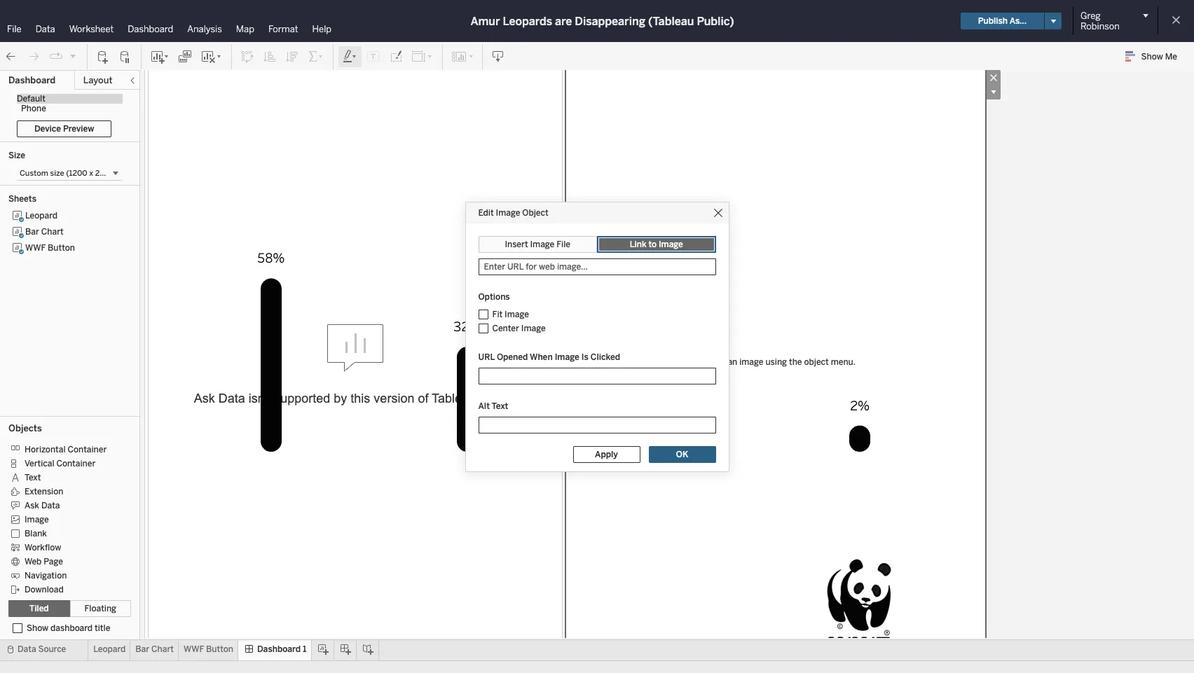 Task type: vqa. For each thing, say whether or not it's contained in the screenshot.
the bottom marks. press enter to open the view data window.. use arrow keys to navigate data visualization elements. Image
yes



Task type: describe. For each thing, give the bounding box(es) containing it.
url opened when image is clicked
[[478, 352, 620, 362]]

publish as... button
[[961, 13, 1044, 29]]

object
[[522, 208, 548, 218]]

URL Opened When Image Is Clicked text field
[[478, 368, 716, 384]]

0 vertical spatial marks. press enter to open the view data window.. use arrow keys to navigate data visualization elements. image
[[208, 0, 923, 84]]

ask data option
[[8, 498, 121, 512]]

2 horizontal spatial dashboard
[[257, 645, 301, 655]]

layout
[[83, 75, 112, 85]]

image right center
[[521, 323, 546, 333]]

container for vertical container
[[56, 459, 96, 469]]

options group
[[478, 307, 546, 335]]

vertical container option
[[8, 456, 121, 470]]

wwf button inside list box
[[25, 243, 75, 253]]

highlight image
[[342, 49, 358, 63]]

data inside option
[[41, 501, 60, 511]]

duplicate image
[[178, 49, 192, 63]]

web page option
[[8, 554, 121, 568]]

text option
[[8, 470, 121, 484]]

0 horizontal spatial file
[[7, 24, 22, 34]]

horizontal container
[[25, 445, 107, 455]]

download
[[25, 585, 64, 595]]

sort descending image
[[285, 49, 299, 63]]

text inside option
[[25, 473, 41, 483]]

edit
[[478, 208, 494, 218]]

chart inside list box
[[41, 227, 64, 237]]

download image
[[491, 49, 505, 63]]

image right to
[[659, 239, 683, 249]]

new worksheet image
[[150, 49, 170, 63]]

page
[[44, 557, 63, 567]]

device
[[34, 124, 61, 134]]

are
[[555, 14, 572, 28]]

1 horizontal spatial leopard
[[93, 645, 126, 655]]

source
[[38, 645, 66, 655]]

1 vertical spatial wwf button
[[184, 645, 233, 655]]

title
[[95, 624, 110, 634]]

extension option
[[8, 484, 121, 498]]

leopards
[[503, 14, 552, 28]]

fit image center image
[[492, 309, 546, 333]]

bar inside list box
[[25, 227, 39, 237]]

image left is
[[555, 352, 579, 362]]

help
[[312, 24, 332, 34]]

greg
[[1081, 11, 1101, 21]]

vertical
[[25, 459, 54, 469]]

leopard inside list box
[[25, 211, 57, 221]]

ok button
[[649, 446, 716, 463]]

objects
[[8, 423, 42, 434]]

workflow
[[25, 543, 61, 553]]

data for data
[[36, 24, 55, 34]]

device preview button
[[17, 121, 112, 137]]

container for horizontal container
[[68, 445, 107, 455]]

remove from dashboard image
[[986, 70, 1001, 85]]

web
[[25, 557, 42, 567]]

download option
[[8, 582, 121, 596]]

totals image
[[308, 49, 324, 63]]

me
[[1165, 52, 1177, 62]]

1 vertical spatial bar chart
[[135, 645, 174, 655]]

preview
[[63, 124, 94, 134]]

blank option
[[8, 526, 121, 540]]

format workbook image
[[389, 49, 403, 63]]

link
[[630, 239, 646, 249]]

text inside edit image object "dialog"
[[492, 401, 508, 411]]

to
[[649, 239, 657, 249]]

0 vertical spatial dashboard
[[128, 24, 173, 34]]

publish as...
[[978, 16, 1027, 26]]

1
[[303, 645, 307, 655]]

ask
[[25, 501, 39, 511]]

2000)
[[95, 169, 118, 178]]

when
[[530, 352, 553, 362]]

show dashboard title
[[27, 624, 110, 634]]

vertical container
[[25, 459, 96, 469]]

fit
[[492, 309, 503, 319]]

url
[[478, 352, 495, 362]]

horizontal container option
[[8, 442, 121, 456]]

apply
[[595, 450, 618, 459]]

navigation
[[25, 571, 67, 581]]

phone
[[21, 104, 46, 114]]

greg robinson
[[1081, 11, 1120, 32]]

replay animation image
[[49, 49, 63, 63]]

center
[[492, 323, 519, 333]]

publish
[[978, 16, 1008, 26]]

horizontal
[[25, 445, 66, 455]]

apply button
[[573, 446, 640, 463]]

robinson
[[1081, 21, 1120, 32]]

insert
[[505, 239, 528, 249]]

amur
[[471, 14, 500, 28]]

Link to Image text field
[[478, 258, 716, 275]]

as...
[[1010, 16, 1027, 26]]

show/hide cards image
[[451, 49, 474, 63]]

options
[[478, 292, 510, 302]]

show for show me
[[1141, 52, 1163, 62]]

alt text
[[478, 401, 508, 411]]

togglestate option group
[[8, 601, 131, 617]]

custom
[[20, 169, 48, 178]]

show for show dashboard title
[[27, 624, 48, 634]]

insert image file
[[505, 239, 570, 249]]

collapse image
[[128, 76, 137, 85]]



Task type: locate. For each thing, give the bounding box(es) containing it.
file up link to image "text box"
[[557, 239, 570, 249]]

1 vertical spatial wwf
[[184, 645, 204, 655]]

0 horizontal spatial button
[[48, 243, 75, 253]]

default phone
[[17, 94, 46, 114]]

new data source image
[[96, 49, 110, 63]]

wwf button
[[25, 243, 75, 253], [184, 645, 233, 655]]

0 horizontal spatial show
[[27, 624, 48, 634]]

replay animation image
[[69, 52, 77, 60]]

show inside button
[[1141, 52, 1163, 62]]

show down tiled
[[27, 624, 48, 634]]

blank
[[25, 529, 47, 539]]

file up the undo image
[[7, 24, 22, 34]]

list box containing leopard
[[8, 208, 131, 412]]

custom size (1200 x 2000)
[[20, 169, 118, 178]]

show me button
[[1119, 46, 1190, 67]]

(1200
[[66, 169, 87, 178]]

data left source
[[18, 645, 36, 655]]

image option
[[8, 512, 121, 526]]

1 horizontal spatial show
[[1141, 52, 1163, 62]]

text down vertical
[[25, 473, 41, 483]]

leopard down title
[[93, 645, 126, 655]]

show left me
[[1141, 52, 1163, 62]]

clicked
[[591, 352, 620, 362]]

1 vertical spatial file
[[557, 239, 570, 249]]

swap rows and columns image
[[240, 49, 254, 63]]

disappearing
[[575, 14, 645, 28]]

dashboard
[[128, 24, 173, 34], [8, 75, 56, 85], [257, 645, 301, 655]]

sort ascending image
[[263, 49, 277, 63]]

0 vertical spatial data
[[36, 24, 55, 34]]

0 vertical spatial chart
[[41, 227, 64, 237]]

ok
[[676, 450, 688, 459]]

0 vertical spatial bar chart
[[25, 227, 64, 237]]

container down horizontal container
[[56, 459, 96, 469]]

text
[[492, 401, 508, 411], [25, 473, 41, 483]]

image inside option
[[25, 515, 49, 525]]

1 horizontal spatial dashboard
[[128, 24, 173, 34]]

0 vertical spatial text
[[492, 401, 508, 411]]

image up blank
[[25, 515, 49, 525]]

0 vertical spatial wwf button
[[25, 243, 75, 253]]

bar
[[25, 227, 39, 237], [135, 645, 149, 655]]

amur leopards are disappearing (tableau public)
[[471, 14, 734, 28]]

dashboard 1
[[257, 645, 307, 655]]

0 horizontal spatial wwf
[[25, 243, 46, 253]]

2 vertical spatial marks. press enter to open the view data window.. use arrow keys to navigate data visualization elements. image
[[791, 542, 929, 669]]

1 vertical spatial show
[[27, 624, 48, 634]]

edit image object
[[478, 208, 548, 218]]

dashboard
[[50, 624, 93, 634]]

list box
[[8, 208, 131, 412]]

1 vertical spatial bar
[[135, 645, 149, 655]]

0 vertical spatial leopard
[[25, 211, 57, 221]]

opened
[[497, 352, 528, 362]]

clear sheet image
[[200, 49, 223, 63]]

0 vertical spatial bar
[[25, 227, 39, 237]]

0 horizontal spatial leopard
[[25, 211, 57, 221]]

bar chart
[[25, 227, 64, 237], [135, 645, 174, 655]]

file or link toggle option group
[[478, 236, 716, 253]]

alt
[[478, 401, 490, 411]]

more options image
[[986, 85, 1001, 100]]

web page
[[25, 557, 63, 567]]

0 vertical spatial container
[[68, 445, 107, 455]]

chart
[[41, 227, 64, 237], [151, 645, 174, 655]]

data
[[36, 24, 55, 34], [41, 501, 60, 511], [18, 645, 36, 655]]

leopard down "sheets"
[[25, 211, 57, 221]]

tiled
[[29, 604, 49, 614]]

x
[[89, 169, 93, 178]]

worksheet
[[69, 24, 114, 34]]

device preview
[[34, 124, 94, 134]]

1 horizontal spatial bar chart
[[135, 645, 174, 655]]

size
[[8, 151, 25, 160]]

1 vertical spatial button
[[206, 645, 233, 655]]

data for data source
[[18, 645, 36, 655]]

2 vertical spatial data
[[18, 645, 36, 655]]

file inside option group
[[557, 239, 570, 249]]

objects list box
[[8, 438, 131, 596]]

floating
[[84, 604, 116, 614]]

show
[[1141, 52, 1163, 62], [27, 624, 48, 634]]

0 horizontal spatial wwf button
[[25, 243, 75, 253]]

leopard
[[25, 211, 57, 221], [93, 645, 126, 655]]

marks. press enter to open the view data window.. use arrow keys to navigate data visualization elements. image
[[208, 0, 923, 84], [173, 179, 958, 453], [791, 542, 929, 669]]

1 vertical spatial data
[[41, 501, 60, 511]]

file
[[7, 24, 22, 34], [557, 239, 570, 249]]

1 vertical spatial leopard
[[93, 645, 126, 655]]

fit image
[[411, 49, 434, 63]]

wwf
[[25, 243, 46, 253], [184, 645, 204, 655]]

container up vertical container option
[[68, 445, 107, 455]]

ask data
[[25, 501, 60, 511]]

1 vertical spatial dashboard
[[8, 75, 56, 85]]

0 horizontal spatial dashboard
[[8, 75, 56, 85]]

0 vertical spatial button
[[48, 243, 75, 253]]

(tableau
[[648, 14, 694, 28]]

undo image
[[4, 49, 18, 63]]

1 horizontal spatial bar
[[135, 645, 149, 655]]

data down extension
[[41, 501, 60, 511]]

Alt Text text field
[[478, 417, 716, 433]]

navigation option
[[8, 568, 121, 582]]

0 horizontal spatial bar
[[25, 227, 39, 237]]

dashboard up the default
[[8, 75, 56, 85]]

public)
[[697, 14, 734, 28]]

analysis
[[187, 24, 222, 34]]

1 horizontal spatial wwf button
[[184, 645, 233, 655]]

1 horizontal spatial button
[[206, 645, 233, 655]]

dashboard up new worksheet image in the left top of the page
[[128, 24, 173, 34]]

bar chart inside list box
[[25, 227, 64, 237]]

show me
[[1141, 52, 1177, 62]]

text right alt
[[492, 401, 508, 411]]

show labels image
[[367, 49, 381, 63]]

edit image object dialog
[[466, 202, 728, 471]]

link to image
[[630, 239, 683, 249]]

image
[[496, 208, 520, 218], [530, 239, 555, 249], [659, 239, 683, 249], [505, 309, 529, 319], [521, 323, 546, 333], [555, 352, 579, 362], [25, 515, 49, 525]]

2 vertical spatial dashboard
[[257, 645, 301, 655]]

1 vertical spatial marks. press enter to open the view data window.. use arrow keys to navigate data visualization elements. image
[[173, 179, 958, 453]]

map
[[236, 24, 254, 34]]

data source
[[18, 645, 66, 655]]

1 vertical spatial container
[[56, 459, 96, 469]]

image up center
[[505, 309, 529, 319]]

0 vertical spatial wwf
[[25, 243, 46, 253]]

0 horizontal spatial chart
[[41, 227, 64, 237]]

button
[[48, 243, 75, 253], [206, 645, 233, 655]]

extension
[[25, 487, 63, 497]]

0 vertical spatial file
[[7, 24, 22, 34]]

1 horizontal spatial chart
[[151, 645, 174, 655]]

default
[[17, 94, 45, 104]]

format
[[268, 24, 298, 34]]

is
[[582, 352, 589, 362]]

button inside list box
[[48, 243, 75, 253]]

pause auto updates image
[[118, 49, 132, 63]]

image right edit
[[496, 208, 520, 218]]

redo image
[[27, 49, 41, 63]]

size
[[50, 169, 64, 178]]

data up replay animation image
[[36, 24, 55, 34]]

1 vertical spatial chart
[[151, 645, 174, 655]]

1 horizontal spatial file
[[557, 239, 570, 249]]

image right insert
[[530, 239, 555, 249]]

application
[[140, 0, 1193, 673]]

1 horizontal spatial text
[[492, 401, 508, 411]]

container
[[68, 445, 107, 455], [56, 459, 96, 469]]

1 horizontal spatial wwf
[[184, 645, 204, 655]]

1 vertical spatial text
[[25, 473, 41, 483]]

0 vertical spatial show
[[1141, 52, 1163, 62]]

0 horizontal spatial text
[[25, 473, 41, 483]]

workflow option
[[8, 540, 121, 554]]

0 horizontal spatial bar chart
[[25, 227, 64, 237]]

sheets
[[8, 194, 36, 204]]

dashboard left 1
[[257, 645, 301, 655]]



